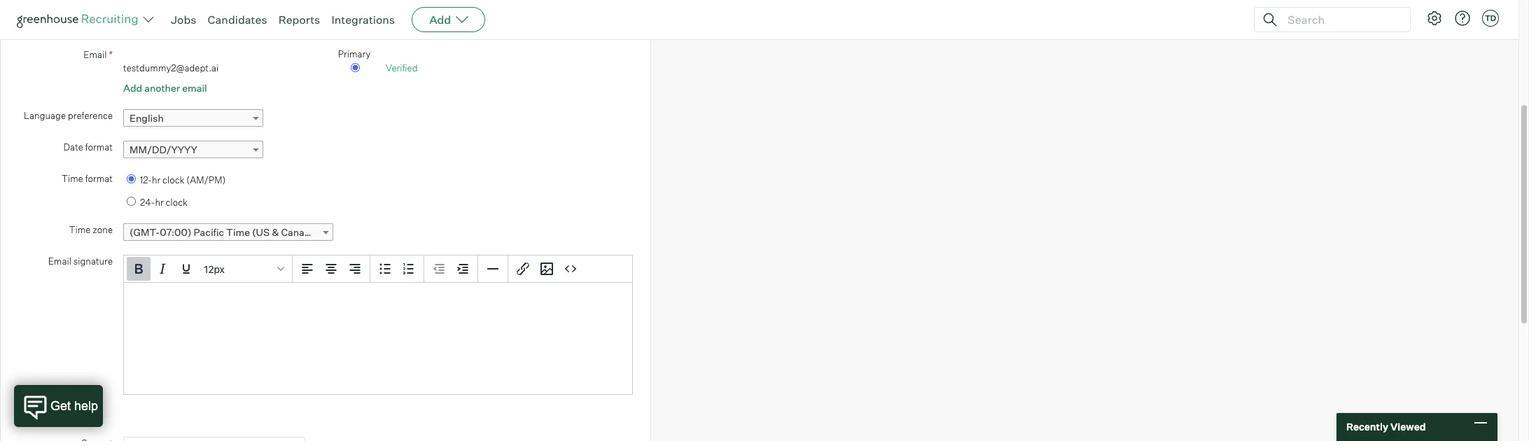 Task type: locate. For each thing, give the bounding box(es) containing it.
0 horizontal spatial email
[[48, 256, 71, 267]]

Search text field
[[1284, 9, 1398, 30]]

0 vertical spatial email
[[84, 49, 107, 60]]

1 vertical spatial email
[[48, 256, 71, 267]]

zone
[[93, 224, 113, 235]]

mm/dd/yyyy
[[130, 144, 197, 156]]

(gmt-07:00) pacific time (us & canada)
[[130, 226, 320, 238]]

add inside popup button
[[429, 13, 451, 27]]

0 vertical spatial hr
[[152, 175, 161, 186]]

format right date
[[85, 142, 113, 153]]

3 toolbar from the left
[[424, 256, 478, 283]]

jobs link
[[171, 13, 196, 27]]

email left signature
[[48, 256, 71, 267]]

12-hr clock (AM/PM) radio
[[127, 175, 136, 184]]

language preference
[[24, 110, 113, 121]]

07:00)
[[160, 226, 192, 238]]

0 horizontal spatial add
[[123, 82, 142, 94]]

toolbar
[[293, 256, 370, 283], [370, 256, 424, 283], [424, 256, 478, 283], [508, 256, 585, 283]]

1 format from the top
[[85, 142, 113, 153]]

english link
[[123, 109, 263, 127]]

1 vertical spatial clock
[[166, 197, 188, 208]]

*
[[109, 48, 113, 60]]

greenhouse recruiting image
[[17, 11, 143, 28]]

1 horizontal spatial add
[[429, 13, 451, 27]]

recently
[[1347, 421, 1389, 433]]

None radio
[[351, 63, 360, 72]]

language
[[24, 110, 66, 121]]

verified
[[386, 62, 418, 74]]

(us
[[252, 226, 270, 238]]

12px
[[204, 263, 225, 275]]

email left '*'
[[84, 49, 107, 60]]

hr right 24-hr clock option on the top
[[155, 197, 164, 208]]

time down date
[[62, 173, 83, 184]]

format
[[85, 142, 113, 153], [85, 173, 113, 184]]

preference
[[68, 110, 113, 121]]

add
[[429, 13, 451, 27], [123, 82, 142, 94]]

0 vertical spatial add
[[429, 13, 451, 27]]

format for time format
[[85, 173, 113, 184]]

date
[[63, 142, 83, 153]]

1 vertical spatial format
[[85, 173, 113, 184]]

testdummy2@adept.ai
[[123, 62, 219, 74]]

clock
[[163, 175, 185, 186], [166, 197, 188, 208]]

time left zone
[[69, 224, 91, 235]]

email
[[84, 49, 107, 60], [48, 256, 71, 267]]

reports link
[[278, 13, 320, 27]]

2 format from the top
[[85, 173, 113, 184]]

clock up the "24-hr clock"
[[163, 175, 185, 186]]

1 vertical spatial add
[[123, 82, 142, 94]]

1 vertical spatial hr
[[155, 197, 164, 208]]

job title
[[79, 16, 113, 27]]

candidates link
[[208, 13, 267, 27]]

0 vertical spatial format
[[85, 142, 113, 153]]

time for time format
[[62, 173, 83, 184]]

Current password field
[[123, 437, 305, 441]]

Job title text field
[[123, 15, 305, 33]]

hr
[[152, 175, 161, 186], [155, 197, 164, 208]]

email
[[182, 82, 207, 94]]

format left 12-hr clock (am/pm) radio
[[85, 173, 113, 184]]

12px group
[[124, 256, 632, 283]]

0 vertical spatial clock
[[163, 175, 185, 186]]

recently viewed
[[1347, 421, 1426, 433]]

None text field
[[123, 0, 305, 1]]

primary
[[338, 48, 371, 59]]

email inside email *
[[84, 49, 107, 60]]

hr up the "24-hr clock"
[[152, 175, 161, 186]]

clock down 12-hr clock (am/pm)
[[166, 197, 188, 208]]

english
[[130, 112, 164, 124]]

(gmt-07:00) pacific time (us & canada) link
[[123, 224, 333, 241]]

time
[[62, 173, 83, 184], [69, 224, 91, 235], [226, 226, 250, 238]]

1 horizontal spatial email
[[84, 49, 107, 60]]



Task type: describe. For each thing, give the bounding box(es) containing it.
job
[[79, 16, 95, 27]]

mm/dd/yyyy link
[[123, 141, 263, 158]]

(gmt-
[[130, 226, 160, 238]]

add another email link
[[123, 82, 207, 94]]

24-
[[140, 197, 155, 208]]

configure image
[[1427, 10, 1443, 27]]

12px toolbar
[[124, 256, 293, 283]]

date format
[[63, 142, 113, 153]]

password
[[18, 410, 65, 422]]

add for add
[[429, 13, 451, 27]]

12px button
[[198, 257, 289, 281]]

candidates
[[208, 13, 267, 27]]

time for time zone
[[69, 224, 91, 235]]

4 toolbar from the left
[[508, 256, 585, 283]]

reports
[[278, 13, 320, 27]]

time left (us
[[226, 226, 250, 238]]

viewed
[[1391, 421, 1426, 433]]

&
[[272, 226, 279, 238]]

td button
[[1480, 7, 1502, 29]]

integrations link
[[332, 13, 395, 27]]

another
[[144, 82, 180, 94]]

1 toolbar from the left
[[293, 256, 370, 283]]

add button
[[412, 7, 485, 32]]

(am/pm)
[[187, 175, 226, 186]]

hr for 24-
[[155, 197, 164, 208]]

format for date format
[[85, 142, 113, 153]]

canada)
[[281, 226, 320, 238]]

jobs
[[171, 13, 196, 27]]

integrations
[[332, 13, 395, 27]]

email *
[[84, 48, 113, 60]]

2 toolbar from the left
[[370, 256, 424, 283]]

12-
[[140, 175, 152, 186]]

pacific
[[194, 226, 224, 238]]

24-hr clock radio
[[127, 197, 136, 206]]

hr for 12-
[[152, 175, 161, 186]]

add another email
[[123, 82, 207, 94]]

email for signature
[[48, 256, 71, 267]]

email for *
[[84, 49, 107, 60]]

signature
[[73, 256, 113, 267]]

clock for 24-
[[166, 197, 188, 208]]

add for add another email
[[123, 82, 142, 94]]

title
[[97, 16, 113, 27]]

12-hr clock (am/pm)
[[140, 175, 226, 186]]

td
[[1485, 13, 1497, 23]]

time format
[[62, 173, 113, 184]]

24-hr clock
[[140, 197, 188, 208]]

email signature
[[48, 256, 113, 267]]

time zone
[[69, 224, 113, 235]]

clock for 12-
[[163, 175, 185, 186]]

td button
[[1483, 10, 1499, 27]]



Task type: vqa. For each thing, say whether or not it's contained in the screenshot.
Post to
no



